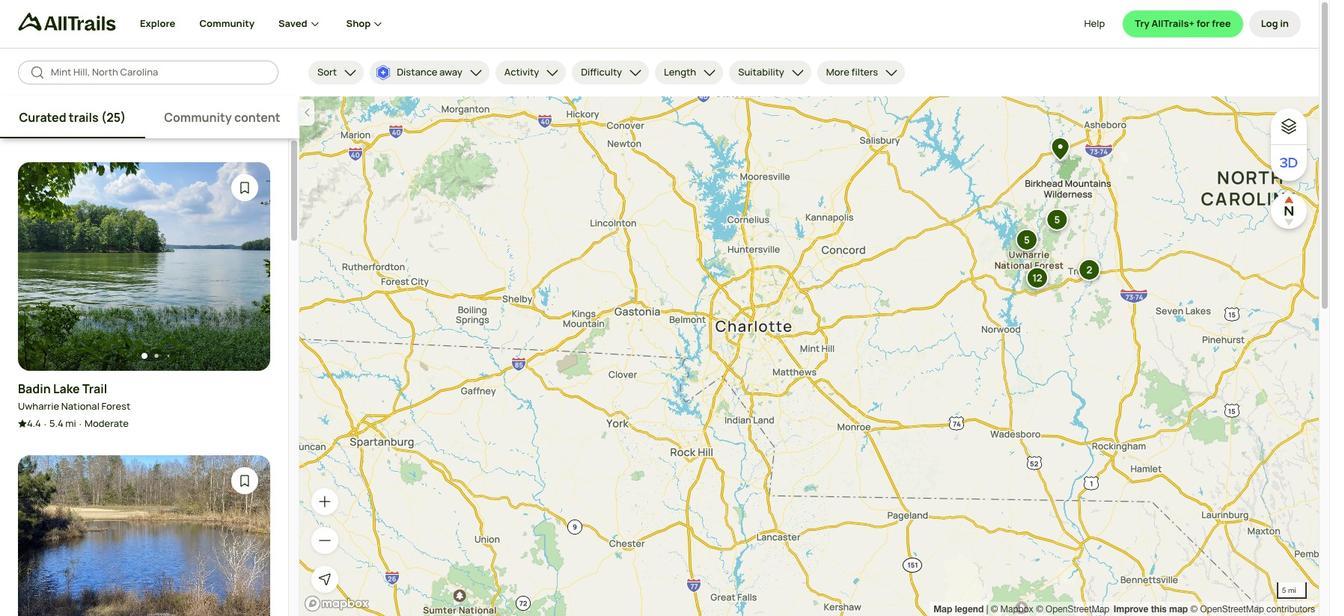 Task type: vqa. For each thing, say whether or not it's contained in the screenshot.
'Shop' link
yes



Task type: describe. For each thing, give the bounding box(es) containing it.
log in
[[1261, 17, 1289, 30]]

© openstreetmap contributors link
[[1191, 605, 1316, 615]]

uwharrie national forest link
[[18, 399, 131, 414]]

community link
[[199, 0, 255, 48]]

map
[[1170, 604, 1188, 615]]

activity
[[504, 65, 539, 79]]

map legend link
[[934, 604, 987, 615]]

close this dialog image
[[1279, 554, 1294, 569]]

in
[[1281, 17, 1289, 30]]

Mint Hill, North Carolina field
[[51, 65, 267, 80]]

suitability button
[[729, 61, 812, 85]]

navigate next image for 2nd add to list icon from the top of the page
[[237, 553, 252, 568]]

community for community
[[199, 17, 255, 30]]

moderate
[[85, 417, 129, 431]]

community for community content
[[164, 109, 232, 126]]

1 horizontal spatial mi
[[1289, 586, 1297, 595]]

4.4
[[27, 417, 41, 431]]

map
[[934, 604, 953, 615]]

explore link
[[140, 0, 176, 48]]

lake
[[53, 381, 80, 397]]

shop button
[[346, 0, 386, 48]]

1 add to list image from the top
[[237, 180, 252, 195]]

explore
[[140, 17, 176, 30]]

© mapbox link
[[991, 605, 1034, 615]]

zoom map out image
[[317, 534, 332, 549]]

log in link
[[1249, 10, 1301, 37]]

distance away
[[397, 65, 463, 79]]

|
[[987, 605, 989, 615]]

map region
[[300, 97, 1319, 617]]

5.4
[[49, 417, 63, 431]]

badin lake trail uwharrie national forest
[[18, 381, 131, 413]]

more filters
[[826, 65, 878, 79]]

help link
[[1085, 10, 1105, 37]]

try
[[1135, 17, 1150, 30]]

alltrails image
[[18, 13, 116, 31]]

navigate previous image for navigate next image corresponding to 2nd add to list icon from the top of the page
[[36, 553, 51, 568]]

saved link
[[279, 0, 322, 48]]

for
[[1197, 17, 1210, 30]]

1 openstreetmap from the left
[[1046, 605, 1110, 615]]

improve this map link
[[1114, 604, 1188, 615]]

activity button
[[495, 61, 566, 85]]

reset north and pitch image
[[1274, 196, 1304, 226]]

trail
[[82, 381, 107, 397]]

free
[[1212, 17, 1231, 30]]

distance
[[397, 65, 438, 79]]

shop
[[346, 17, 371, 30]]

saved
[[279, 17, 307, 30]]

curated trails (25)
[[19, 109, 126, 126]]

improve
[[1114, 604, 1149, 615]]

2 openstreetmap from the left
[[1201, 605, 1264, 615]]

zoom map in image
[[317, 495, 332, 510]]

1 · from the left
[[44, 418, 46, 431]]

try alltrails+ for free
[[1135, 17, 1231, 30]]

3 © from the left
[[1191, 605, 1198, 615]]

shop link
[[346, 0, 386, 48]]



Task type: locate. For each thing, give the bounding box(es) containing it.
0 vertical spatial mi
[[65, 417, 76, 431]]

2 navigate previous image from the top
[[36, 553, 51, 568]]

away
[[440, 65, 463, 79]]

1 vertical spatial navigate next image
[[237, 553, 252, 568]]

mi
[[65, 417, 76, 431], [1289, 586, 1297, 595]]

1 vertical spatial community
[[164, 109, 232, 126]]

navigate next image
[[237, 259, 252, 274], [237, 553, 252, 568]]

mi right 5.4
[[65, 417, 76, 431]]

current location image
[[317, 573, 332, 588]]

try alltrails+ for free link
[[1123, 10, 1243, 37]]

navigate next image for second add to list icon from the bottom
[[237, 259, 252, 274]]

©
[[991, 605, 998, 615], [1036, 605, 1044, 615], [1191, 605, 1198, 615]]

navigate previous image
[[36, 259, 51, 274], [36, 553, 51, 568]]

0 horizontal spatial mi
[[65, 417, 76, 431]]

0 horizontal spatial ©
[[991, 605, 998, 615]]

1 navigate previous image from the top
[[36, 259, 51, 274]]

1 horizontal spatial ·
[[79, 418, 82, 431]]

2 horizontal spatial ©
[[1191, 605, 1198, 615]]

· right 4.4
[[44, 418, 46, 431]]

None search field
[[18, 61, 279, 85]]

mi right 5
[[1289, 586, 1297, 595]]

2 · from the left
[[79, 418, 82, 431]]

0 horizontal spatial ·
[[44, 418, 46, 431]]

add to list image
[[237, 180, 252, 195], [237, 474, 252, 489]]

1 horizontal spatial ©
[[1036, 605, 1044, 615]]

filters
[[852, 65, 878, 79]]

community
[[199, 17, 255, 30], [164, 109, 232, 126]]

mapbox
[[1001, 605, 1034, 615]]

2 add to list image from the top
[[237, 474, 252, 489]]

mi inside 4.4 · 5.4 mi · moderate
[[65, 417, 76, 431]]

saved button
[[279, 0, 346, 48]]

community inside tab
[[164, 109, 232, 126]]

badin
[[18, 381, 51, 397]]

1 navigate next image from the top
[[237, 259, 252, 274]]

alltrails+
[[1152, 17, 1195, 30]]

5 mi
[[1282, 586, 1297, 595]]

community content tab
[[145, 97, 300, 139]]

list
[[934, 603, 1316, 617]]

national
[[61, 399, 100, 413]]

map legend | © mapbox © openstreetmap improve this map © openstreetmap contributors
[[934, 604, 1316, 615]]

1 horizontal spatial openstreetmap
[[1201, 605, 1264, 615]]

suitability
[[738, 65, 785, 79]]

·
[[44, 418, 46, 431], [79, 418, 82, 431]]

0 vertical spatial add to list image
[[237, 180, 252, 195]]

© openstreetmap link
[[1036, 605, 1110, 615]]

community left content on the top of the page
[[164, 109, 232, 126]]

© right map
[[1191, 605, 1198, 615]]

5
[[1282, 586, 1287, 595]]

distance away button
[[370, 61, 489, 85]]

2 © from the left
[[1036, 605, 1044, 615]]

help
[[1085, 17, 1105, 30]]

length button
[[655, 61, 723, 85]]

length
[[664, 65, 697, 79]]

dialog
[[0, 0, 1331, 617]]

sort
[[317, 65, 337, 79]]

community left saved
[[199, 17, 255, 30]]

1 © from the left
[[991, 605, 998, 615]]

uwharrie
[[18, 399, 59, 413]]

community content
[[164, 109, 281, 126]]

difficulty
[[581, 65, 622, 79]]

forest
[[101, 399, 131, 413]]

navigate previous image for second add to list icon from the bottom's navigate next image
[[36, 259, 51, 274]]

openstreetmap right map
[[1201, 605, 1264, 615]]

openstreetmap left improve
[[1046, 605, 1110, 615]]

list containing map legend
[[934, 603, 1316, 617]]

this
[[1151, 604, 1167, 615]]

0 horizontal spatial openstreetmap
[[1046, 605, 1110, 615]]

4.4 · 5.4 mi · moderate
[[27, 417, 129, 431]]

1 vertical spatial add to list image
[[237, 474, 252, 489]]

map options image
[[1280, 118, 1298, 136]]

trails
[[69, 109, 99, 126]]

legend
[[955, 604, 984, 615]]

1 vertical spatial navigate previous image
[[36, 553, 51, 568]]

log
[[1261, 17, 1279, 30]]

0 vertical spatial navigate next image
[[237, 259, 252, 274]]

more filters button
[[818, 61, 905, 85]]

openstreetmap
[[1046, 605, 1110, 615], [1201, 605, 1264, 615]]

contributors
[[1267, 605, 1316, 615]]

enable 3d map image
[[1280, 154, 1298, 172]]

sort button
[[308, 61, 364, 85]]

0 vertical spatial community
[[199, 17, 255, 30]]

alltrails link
[[18, 13, 140, 37]]

© right mapbox
[[1036, 605, 1044, 615]]

· down national
[[79, 418, 82, 431]]

1 vertical spatial mi
[[1289, 586, 1297, 595]]

content
[[234, 109, 281, 126]]

more
[[826, 65, 850, 79]]

tab list
[[0, 97, 300, 139]]

curated trails (25) tab
[[0, 97, 145, 139]]

0 vertical spatial navigate previous image
[[36, 259, 51, 274]]

difficulty button
[[572, 61, 649, 85]]

curated
[[19, 109, 66, 126]]

(25)
[[101, 109, 126, 126]]

2 navigate next image from the top
[[237, 553, 252, 568]]

tab list containing curated trails (25)
[[0, 97, 300, 139]]

© right |
[[991, 605, 998, 615]]



